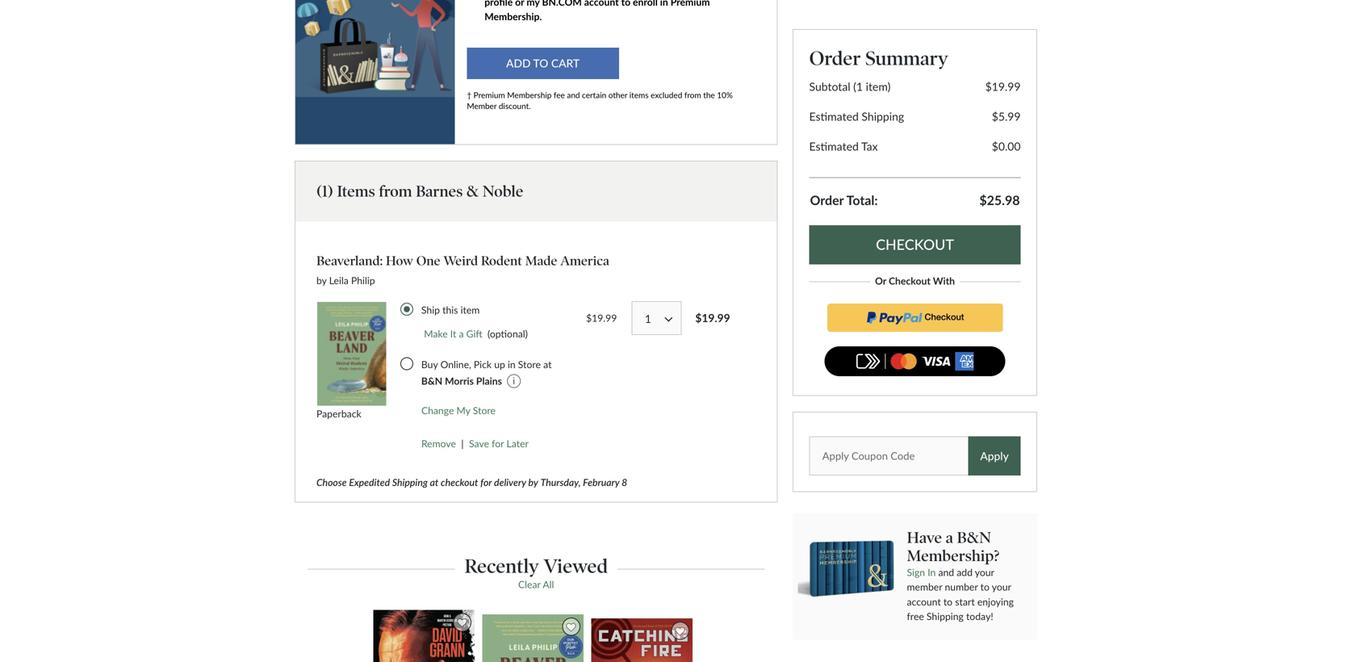 Task type: locate. For each thing, give the bounding box(es) containing it.
in
[[508, 358, 516, 370]]

$0.00
[[992, 139, 1021, 153]]

1 vertical spatial a
[[946, 528, 953, 547]]

from
[[685, 90, 701, 100], [379, 182, 412, 201]]

at
[[543, 358, 552, 370], [430, 476, 439, 488]]

member
[[467, 101, 497, 111]]

1 horizontal spatial at
[[543, 358, 552, 370]]

estimated for estimated tax
[[809, 139, 859, 153]]

to left the start
[[944, 596, 953, 607]]

by right delivery
[[528, 476, 538, 488]]

order left total
[[810, 192, 844, 208]]

recently viewed
[[465, 554, 608, 578]]

1 horizontal spatial store
[[518, 358, 541, 370]]

† premium membership fee and certain other items excluded from the 10% member discount.
[[467, 90, 733, 111]]

$5.99
[[992, 109, 1021, 123]]

from right the items
[[379, 182, 412, 201]]

0 vertical spatial a
[[459, 328, 464, 340]]

shipping
[[862, 109, 904, 123], [392, 476, 428, 488], [927, 611, 964, 622]]

philip
[[351, 274, 375, 286]]

choose
[[316, 476, 347, 488]]

shipping down (1 item)
[[862, 109, 904, 123]]

and right in
[[939, 566, 954, 578]]

$19.99 left 1
[[586, 312, 617, 324]]

0 vertical spatial order
[[809, 46, 861, 70]]

discount.
[[499, 101, 531, 111]]

0 vertical spatial store
[[518, 358, 541, 370]]

0 vertical spatial shipping
[[862, 109, 904, 123]]

0 horizontal spatial $19.99
[[586, 312, 617, 324]]

1 horizontal spatial by
[[528, 476, 538, 488]]

estimated left the tax
[[809, 139, 859, 153]]

0 vertical spatial estimated
[[809, 109, 859, 123]]

paperback
[[316, 408, 361, 419]]

†
[[467, 90, 472, 100]]

your right add
[[975, 566, 994, 578]]

a inside have a b&n membership?
[[946, 528, 953, 547]]

subtotal
[[809, 79, 851, 93]]

shipping inside and add your member number to your account to start enjoying free shipping today!
[[927, 611, 964, 622]]

0 horizontal spatial to
[[944, 596, 953, 607]]

total
[[847, 192, 875, 208]]

your up enjoying
[[992, 581, 1011, 593]]

$25.98
[[980, 192, 1020, 208]]

at inside buy online, pick up in store at b&n morris plains
[[543, 358, 552, 370]]

0 vertical spatial from
[[685, 90, 701, 100]]

|
[[461, 438, 464, 449]]

:
[[875, 192, 878, 208]]

0 vertical spatial at
[[543, 358, 552, 370]]

buy online, pick up in store at b&n morris plains
[[421, 358, 552, 387]]

2 estimated from the top
[[809, 139, 859, 153]]

by for shipping
[[528, 476, 538, 488]]

member
[[907, 581, 943, 593]]

1 vertical spatial by
[[528, 476, 538, 488]]

2 vertical spatial shipping
[[927, 611, 964, 622]]

items
[[337, 182, 375, 201]]

fee
[[554, 90, 565, 100]]

None text field
[[809, 436, 1021, 476]]

1 vertical spatial estimated
[[809, 139, 859, 153]]

$19.99 right 1 link
[[695, 311, 730, 325]]

2 horizontal spatial view details image
[[591, 618, 693, 662]]

1 horizontal spatial shipping
[[862, 109, 904, 123]]

at left checkout
[[430, 476, 439, 488]]

a right it
[[459, 328, 464, 340]]

and
[[567, 90, 580, 100], [939, 566, 954, 578]]

store inside buy online, pick up in store at b&n morris plains
[[518, 358, 541, 370]]

remove link
[[421, 438, 456, 449]]

estimated down subtotal
[[809, 109, 859, 123]]

0 horizontal spatial store
[[473, 405, 496, 416]]

membership?
[[907, 547, 1000, 565]]

by left leila
[[316, 274, 327, 286]]

$19.99 up $5.99
[[985, 79, 1021, 93]]

1 horizontal spatial from
[[685, 90, 701, 100]]

8
[[622, 476, 627, 488]]

&
[[467, 182, 479, 201]]

1 vertical spatial and
[[939, 566, 954, 578]]

1 horizontal spatial to
[[981, 581, 990, 593]]

checkout
[[441, 476, 478, 488]]

ship this item
[[421, 304, 480, 316]]

weird
[[444, 253, 478, 269]]

view details image
[[373, 609, 475, 662], [482, 614, 584, 662], [591, 618, 693, 662]]

from left the
[[685, 90, 701, 100]]

0 vertical spatial by
[[316, 274, 327, 286]]

0 horizontal spatial at
[[430, 476, 439, 488]]

store right my
[[473, 405, 496, 416]]

apply button
[[968, 436, 1021, 476]]

at right in
[[543, 358, 552, 370]]

1 vertical spatial order
[[810, 192, 844, 208]]

your
[[975, 566, 994, 578], [992, 581, 1011, 593]]

1 estimated from the top
[[809, 109, 859, 123]]

0 vertical spatial to
[[981, 581, 990, 593]]

order up subtotal
[[809, 46, 861, 70]]

beaverland: how one weird rodent made america link
[[316, 253, 609, 269]]

None submit
[[467, 48, 619, 79]]

sign in link
[[907, 565, 936, 580]]

a
[[459, 328, 464, 340], [946, 528, 953, 547]]

summary
[[866, 46, 949, 70]]

thursday,
[[541, 476, 581, 488]]

shipping down the start
[[927, 611, 964, 622]]

0 horizontal spatial shipping
[[392, 476, 428, 488]]

sign in
[[907, 566, 936, 578]]

buy
[[421, 358, 438, 370]]

have a b&n membership?
[[907, 528, 1000, 565]]

other
[[609, 90, 627, 100]]

a left b&n
[[946, 528, 953, 547]]

by inside beaverland: how one weird rodent made america by leila philip
[[316, 274, 327, 286]]

barnes
[[416, 182, 463, 201]]

2 horizontal spatial shipping
[[927, 611, 964, 622]]

1 horizontal spatial a
[[946, 528, 953, 547]]

shipping right 'expedited'
[[392, 476, 428, 488]]

0 horizontal spatial from
[[379, 182, 412, 201]]

account
[[907, 596, 941, 607]]

and inside and add your member number to your account to start enjoying free shipping today!
[[939, 566, 954, 578]]

0 horizontal spatial and
[[567, 90, 580, 100]]

and right fee
[[567, 90, 580, 100]]

free
[[907, 611, 924, 622]]

store
[[518, 358, 541, 370], [473, 405, 496, 416]]

recently
[[465, 554, 539, 578]]

to up enjoying
[[981, 581, 990, 593]]

estimated
[[809, 109, 859, 123], [809, 139, 859, 153]]

0 vertical spatial and
[[567, 90, 580, 100]]

0 horizontal spatial view details image
[[373, 609, 475, 662]]

order for order summary
[[809, 46, 861, 70]]

1 link
[[632, 301, 682, 335]]

1
[[645, 312, 651, 325]]

pick
[[474, 358, 492, 370]]

1 horizontal spatial and
[[939, 566, 954, 578]]

0 horizontal spatial by
[[316, 274, 327, 286]]

to
[[981, 581, 990, 593], [944, 596, 953, 607]]

store right in
[[518, 358, 541, 370]]

order
[[809, 46, 861, 70], [810, 192, 844, 208]]

remove |
[[421, 438, 464, 449]]



Task type: vqa. For each thing, say whether or not it's contained in the screenshot.
My
yes



Task type: describe. For each thing, give the bounding box(es) containing it.
2 horizontal spatial $19.99
[[985, 79, 1021, 93]]

plains
[[476, 375, 502, 387]]

beaverland: how one weird rodent made america by leila philip
[[316, 253, 609, 286]]

(1 item)
[[854, 79, 891, 93]]

change
[[421, 405, 454, 416]]

for
[[480, 476, 492, 488]]

checkout link
[[809, 225, 1021, 264]]

noble
[[483, 182, 524, 201]]

1 horizontal spatial $19.99
[[695, 311, 730, 325]]

my
[[457, 405, 470, 416]]

1 vertical spatial at
[[430, 476, 439, 488]]

gift
[[466, 328, 483, 340]]

(1) items from barnes & noble
[[316, 182, 524, 201]]

1 horizontal spatial view details image
[[482, 614, 584, 662]]

today!
[[966, 611, 994, 622]]

premmemshiplogo image
[[295, 0, 455, 144]]

1 vertical spatial shipping
[[392, 476, 428, 488]]

1 vertical spatial store
[[473, 405, 496, 416]]

how
[[386, 253, 413, 269]]

excluded
[[651, 90, 682, 100]]

0 vertical spatial your
[[975, 566, 994, 578]]

by for one
[[316, 274, 327, 286]]

america
[[560, 253, 609, 269]]

order total :
[[810, 192, 878, 208]]

february
[[583, 476, 620, 488]]

(1)
[[316, 182, 333, 201]]

it
[[450, 328, 456, 340]]

make it a gift (optional)
[[424, 328, 528, 340]]

in
[[928, 566, 936, 578]]

made
[[525, 253, 557, 269]]

items
[[630, 90, 649, 100]]

premium
[[474, 90, 505, 100]]

item
[[461, 304, 480, 316]]

tax
[[861, 139, 878, 153]]

1 vertical spatial from
[[379, 182, 412, 201]]

expedited
[[349, 476, 390, 488]]

membership
[[507, 90, 552, 100]]

start
[[955, 596, 975, 607]]

membershiplogo image
[[798, 539, 895, 597]]

have
[[907, 528, 942, 547]]

delivery
[[494, 476, 526, 488]]

sign
[[907, 566, 925, 578]]

order for order total :
[[810, 192, 844, 208]]

and inside '† premium membership fee and certain other items excluded from the 10% member discount.'
[[567, 90, 580, 100]]

add
[[957, 566, 973, 578]]

the
[[703, 90, 715, 100]]

masterpass image
[[825, 346, 1006, 376]]

this
[[443, 304, 458, 316]]

estimated shipping
[[809, 109, 904, 123]]

order summary
[[809, 46, 949, 70]]

enjoying
[[978, 596, 1014, 607]]

change my store
[[421, 405, 496, 416]]

ship
[[421, 304, 440, 316]]

10%
[[717, 90, 733, 100]]

viewed
[[544, 554, 608, 578]]

number
[[945, 581, 978, 593]]

beaverland:
[[316, 253, 383, 269]]

rodent
[[481, 253, 522, 269]]

make it a gift link
[[424, 328, 483, 340]]

0 horizontal spatial a
[[459, 328, 464, 340]]

1 vertical spatial to
[[944, 596, 953, 607]]

apply
[[980, 449, 1009, 462]]

leila
[[329, 274, 349, 286]]

estimated tax
[[809, 139, 878, 153]]

estimated for estimated shipping
[[809, 109, 859, 123]]

online,
[[440, 358, 471, 370]]

change my store link
[[400, 405, 496, 416]]

from inside '† premium membership fee and certain other items excluded from the 10% member discount.'
[[685, 90, 701, 100]]

make
[[424, 328, 448, 340]]

one
[[416, 253, 440, 269]]

title: beaverland: how one weird rodent made america image
[[316, 301, 387, 407]]

and add your member number to your account to start enjoying free shipping today!
[[907, 566, 1014, 622]]

remove
[[421, 438, 456, 449]]

checkout
[[876, 236, 954, 253]]

1 vertical spatial your
[[992, 581, 1011, 593]]

subtotal (1 item)
[[809, 79, 891, 93]]

certain
[[582, 90, 606, 100]]

up
[[494, 358, 505, 370]]

b&n
[[957, 528, 991, 547]]

b&n morris
[[421, 375, 474, 387]]

(optional)
[[488, 328, 528, 340]]



